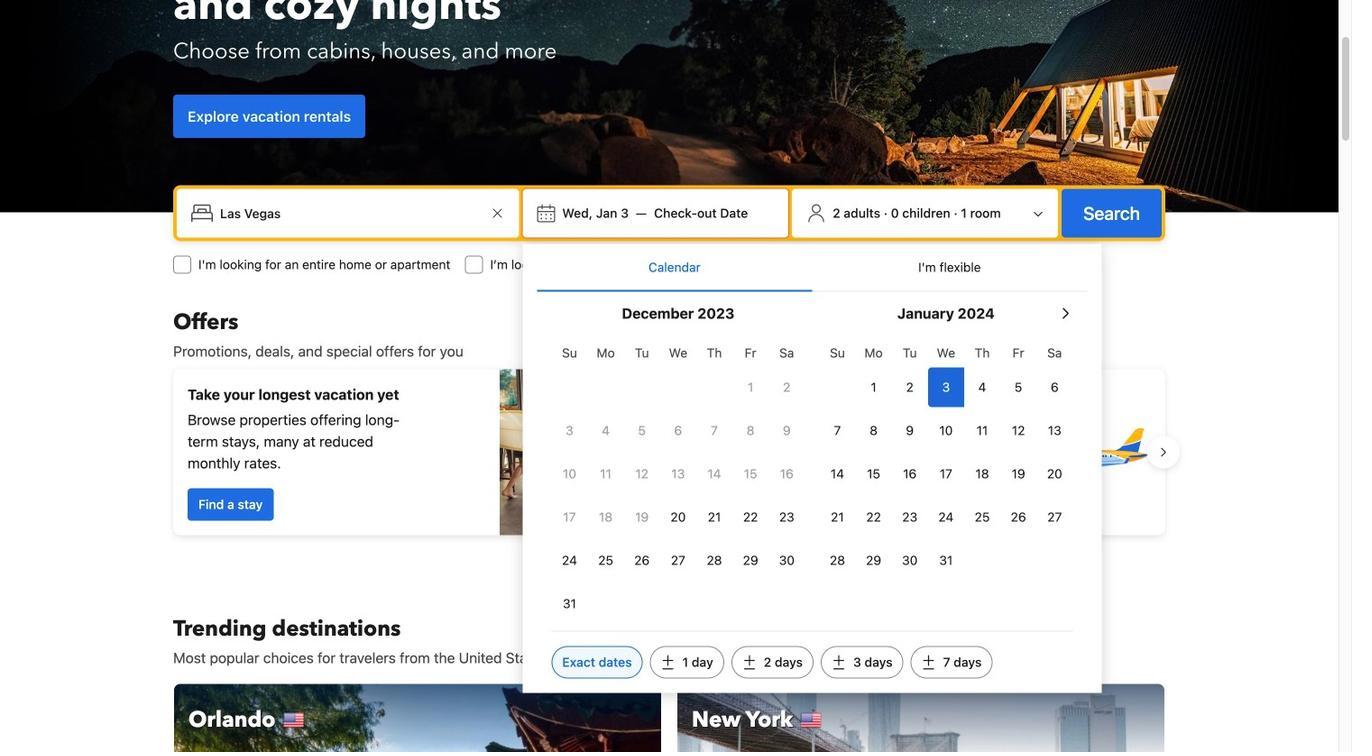 Task type: locate. For each thing, give the bounding box(es) containing it.
Where are you going? field
[[213, 197, 487, 230]]

31 January 2024 checkbox
[[928, 541, 965, 581]]

19 December 2023 checkbox
[[624, 498, 660, 537]]

0 horizontal spatial grid
[[552, 335, 805, 624]]

7 January 2024 checkbox
[[820, 411, 856, 451]]

1 December 2023 checkbox
[[733, 368, 769, 407]]

16 December 2023 checkbox
[[769, 454, 805, 494]]

8 December 2023 checkbox
[[733, 411, 769, 451]]

4 December 2023 checkbox
[[588, 411, 624, 451]]

1 horizontal spatial grid
[[820, 335, 1073, 581]]

7 December 2023 checkbox
[[697, 411, 733, 451]]

5 December 2023 checkbox
[[624, 411, 660, 451]]

18 December 2023 checkbox
[[588, 498, 624, 537]]

progress bar
[[651, 550, 688, 557]]

17 January 2024 checkbox
[[928, 454, 965, 494]]

21 December 2023 checkbox
[[697, 498, 733, 537]]

17 December 2023 checkbox
[[552, 498, 588, 537]]

5 January 2024 checkbox
[[1001, 368, 1037, 407]]

30 January 2024 checkbox
[[892, 541, 928, 581]]

11 December 2023 checkbox
[[588, 454, 624, 494]]

cell
[[928, 364, 965, 407]]

3 December 2023 checkbox
[[552, 411, 588, 451]]

region
[[159, 362, 1180, 543]]

tab list
[[537, 244, 1088, 293]]

9 December 2023 checkbox
[[769, 411, 805, 451]]

grid
[[552, 335, 805, 624], [820, 335, 1073, 581]]

18 January 2024 checkbox
[[965, 454, 1001, 494]]

main content
[[159, 308, 1180, 753]]

2 grid from the left
[[820, 335, 1073, 581]]

28 January 2024 checkbox
[[820, 541, 856, 581]]

1 January 2024 checkbox
[[856, 368, 892, 407]]

14 December 2023 checkbox
[[697, 454, 733, 494]]

26 January 2024 checkbox
[[1001, 498, 1037, 537]]

9 January 2024 checkbox
[[892, 411, 928, 451]]

15 January 2024 checkbox
[[856, 454, 892, 494]]

24 January 2024 checkbox
[[928, 498, 965, 537]]

25 January 2024 checkbox
[[965, 498, 1001, 537]]

29 January 2024 checkbox
[[856, 541, 892, 581]]



Task type: describe. For each thing, give the bounding box(es) containing it.
11 January 2024 checkbox
[[965, 411, 1001, 451]]

3 January 2024 checkbox
[[928, 368, 965, 407]]

22 January 2024 checkbox
[[856, 498, 892, 537]]

10 December 2023 checkbox
[[552, 454, 588, 494]]

take your longest vacation yet image
[[500, 369, 662, 536]]

27 December 2023 checkbox
[[660, 541, 697, 581]]

14 January 2024 checkbox
[[820, 454, 856, 494]]

31 December 2023 checkbox
[[552, 584, 588, 624]]

23 December 2023 checkbox
[[769, 498, 805, 537]]

12 January 2024 checkbox
[[1001, 411, 1037, 451]]

1 grid from the left
[[552, 335, 805, 624]]

15 December 2023 checkbox
[[733, 454, 769, 494]]

30 December 2023 checkbox
[[769, 541, 805, 581]]

28 December 2023 checkbox
[[697, 541, 733, 581]]

29 December 2023 checkbox
[[733, 541, 769, 581]]

fly away to your dream vacation image
[[1025, 389, 1151, 516]]

2 December 2023 checkbox
[[769, 368, 805, 407]]

22 December 2023 checkbox
[[733, 498, 769, 537]]

12 December 2023 checkbox
[[624, 454, 660, 494]]

21 January 2024 checkbox
[[820, 498, 856, 537]]

6 December 2023 checkbox
[[660, 411, 697, 451]]

20 January 2024 checkbox
[[1037, 454, 1073, 494]]

20 December 2023 checkbox
[[660, 498, 697, 537]]

8 January 2024 checkbox
[[856, 411, 892, 451]]

2 January 2024 checkbox
[[892, 368, 928, 407]]

26 December 2023 checkbox
[[624, 541, 660, 581]]

16 January 2024 checkbox
[[892, 454, 928, 494]]

27 January 2024 checkbox
[[1037, 498, 1073, 537]]

13 January 2024 checkbox
[[1037, 411, 1073, 451]]

19 January 2024 checkbox
[[1001, 454, 1037, 494]]

25 December 2023 checkbox
[[588, 541, 624, 581]]

4 January 2024 checkbox
[[965, 368, 1001, 407]]

10 January 2024 checkbox
[[928, 411, 965, 451]]

24 December 2023 checkbox
[[552, 541, 588, 581]]

13 December 2023 checkbox
[[660, 454, 697, 494]]

6 January 2024 checkbox
[[1037, 368, 1073, 407]]

23 January 2024 checkbox
[[892, 498, 928, 537]]



Task type: vqa. For each thing, say whether or not it's contained in the screenshot.
22 December 2023 option
yes



